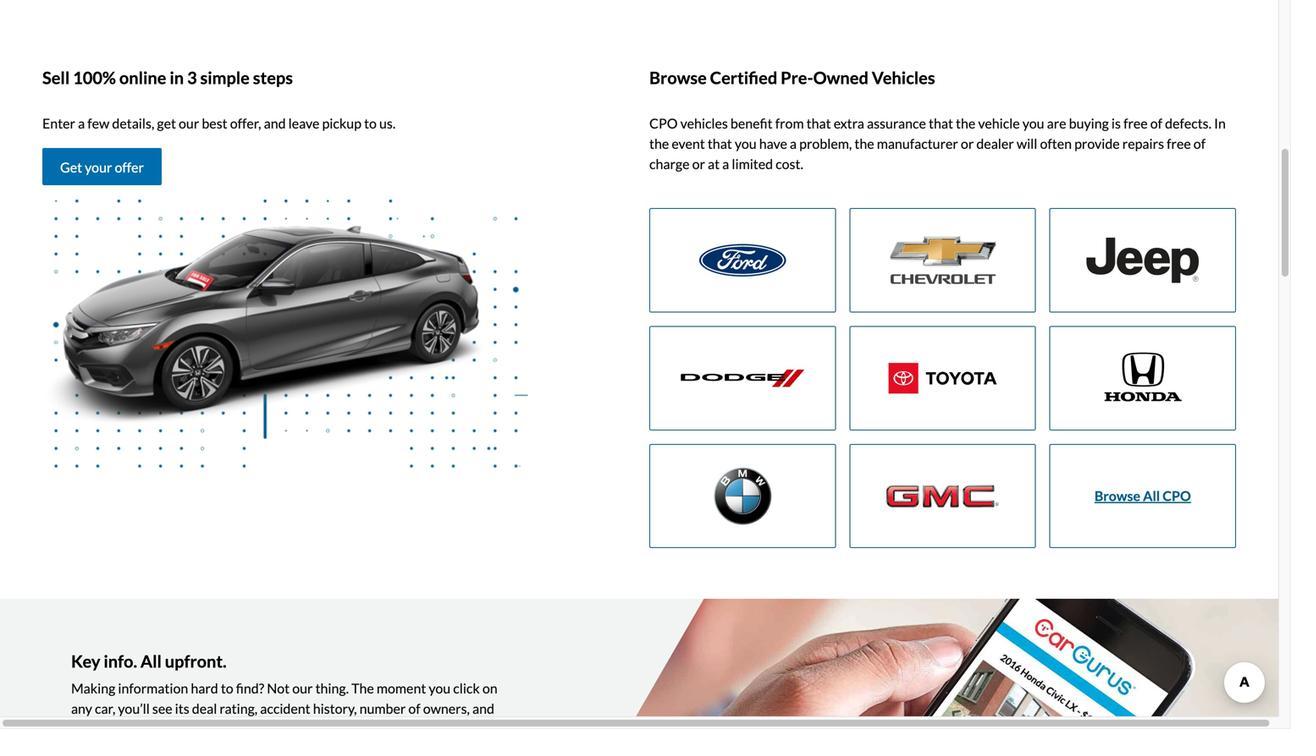 Task type: locate. For each thing, give the bounding box(es) containing it.
that up at
[[708, 136, 732, 152]]

you up owners,
[[429, 681, 451, 697]]

0 horizontal spatial the
[[649, 136, 669, 152]]

0 horizontal spatial of
[[408, 701, 421, 718]]

know
[[178, 722, 210, 730]]

details,
[[112, 115, 154, 132]]

0 vertical spatial all
[[1143, 488, 1160, 505]]

1 horizontal spatial browse
[[1095, 488, 1141, 505]]

1 horizontal spatial cpo
[[1163, 488, 1191, 505]]

number
[[360, 701, 406, 718]]

2 horizontal spatial that
[[929, 115, 953, 132]]

to left us.
[[364, 115, 377, 132]]

0 horizontal spatial to
[[221, 681, 233, 697]]

on
[[483, 681, 498, 697], [101, 722, 116, 730]]

0 horizontal spatial all
[[140, 652, 162, 672]]

offer,
[[230, 115, 261, 132]]

free right is
[[1124, 115, 1148, 132]]

honda image
[[1051, 327, 1235, 430]]

and inside key info. all upfront. making information hard to find? not our thing. the moment you click on any car, you'll see its deal rating, accident history, number of owners, and days on lot so you know exactly what you're getting.
[[473, 701, 495, 718]]

browse
[[649, 68, 707, 88], [1095, 488, 1141, 505]]

of
[[1151, 115, 1163, 132], [1194, 136, 1206, 152], [408, 701, 421, 718]]

offer
[[115, 159, 144, 176]]

provide
[[1075, 136, 1120, 152]]

1 horizontal spatial or
[[961, 136, 974, 152]]

0 vertical spatial free
[[1124, 115, 1148, 132]]

enter
[[42, 115, 75, 132]]

of up repairs
[[1151, 115, 1163, 132]]

sell
[[42, 68, 70, 88]]

lot
[[118, 722, 134, 730]]

1 vertical spatial a
[[790, 136, 797, 152]]

1 vertical spatial our
[[292, 681, 313, 697]]

vehicles
[[680, 115, 728, 132]]

enter a few details, get our best offer, and leave pickup to us.
[[42, 115, 396, 132]]

us.
[[379, 115, 396, 132]]

1 vertical spatial all
[[140, 652, 162, 672]]

charge
[[649, 156, 690, 172]]

0 vertical spatial a
[[78, 115, 85, 132]]

0 vertical spatial browse
[[649, 68, 707, 88]]

2 horizontal spatial a
[[790, 136, 797, 152]]

often
[[1040, 136, 1072, 152]]

1 vertical spatial cpo
[[1163, 488, 1191, 505]]

and
[[264, 115, 286, 132], [473, 701, 495, 718]]

history,
[[313, 701, 357, 718]]

2 vertical spatial a
[[722, 156, 729, 172]]

1 horizontal spatial and
[[473, 701, 495, 718]]

1 horizontal spatial to
[[364, 115, 377, 132]]

to right hard
[[221, 681, 233, 697]]

1 vertical spatial free
[[1167, 136, 1191, 152]]

cpo inside cpo vehicles benefit from that extra assurance that the vehicle you are buying is free of defects.  in the event that you have a problem, the manufacturer or dealer will often provide repairs free of charge or at a limited cost.
[[649, 115, 678, 132]]

cpo
[[649, 115, 678, 132], [1163, 488, 1191, 505]]

on down "car,"
[[101, 722, 116, 730]]

our right the get
[[179, 115, 199, 132]]

0 horizontal spatial browse
[[649, 68, 707, 88]]

days
[[71, 722, 98, 730]]

0 vertical spatial cpo
[[649, 115, 678, 132]]

0 horizontal spatial that
[[708, 136, 732, 152]]

defects.
[[1165, 115, 1212, 132]]

1 horizontal spatial a
[[722, 156, 729, 172]]

and left leave
[[264, 115, 286, 132]]

1 horizontal spatial on
[[483, 681, 498, 697]]

of down moment
[[408, 701, 421, 718]]

0 horizontal spatial on
[[101, 722, 116, 730]]

a right have
[[790, 136, 797, 152]]

browse certified pre-owned vehicles
[[649, 68, 935, 88]]

our right not
[[292, 681, 313, 697]]

that
[[807, 115, 831, 132], [929, 115, 953, 132], [708, 136, 732, 152]]

browse all cpo link
[[1095, 486, 1191, 507]]

or left dealer
[[961, 136, 974, 152]]

upfront.
[[165, 652, 227, 672]]

the down extra
[[855, 136, 874, 152]]

2 vertical spatial of
[[408, 701, 421, 718]]

vehicle
[[978, 115, 1020, 132]]

1 horizontal spatial our
[[292, 681, 313, 697]]

the up charge at top
[[649, 136, 669, 152]]

so
[[137, 722, 151, 730]]

information
[[118, 681, 188, 697]]

owned
[[813, 68, 869, 88]]

get your offer
[[60, 159, 144, 176]]

will
[[1017, 136, 1038, 152]]

that up manufacturer
[[929, 115, 953, 132]]

moment
[[377, 681, 426, 697]]

you
[[1023, 115, 1045, 132], [735, 136, 757, 152], [429, 681, 451, 697], [153, 722, 175, 730]]

0 vertical spatial or
[[961, 136, 974, 152]]

and down click
[[473, 701, 495, 718]]

assurance
[[867, 115, 926, 132]]

free down defects.
[[1167, 136, 1191, 152]]

1 horizontal spatial of
[[1151, 115, 1163, 132]]

our
[[179, 115, 199, 132], [292, 681, 313, 697]]

our inside key info. all upfront. making information hard to find? not our thing. the moment you click on any car, you'll see its deal rating, accident history, number of owners, and days on lot so you know exactly what you're getting.
[[292, 681, 313, 697]]

1 vertical spatial of
[[1194, 136, 1206, 152]]

0 horizontal spatial or
[[692, 156, 705, 172]]

or left at
[[692, 156, 705, 172]]

1 vertical spatial on
[[101, 722, 116, 730]]

a
[[78, 115, 85, 132], [790, 136, 797, 152], [722, 156, 729, 172]]

on right click
[[483, 681, 498, 697]]

2 horizontal spatial the
[[956, 115, 976, 132]]

0 vertical spatial of
[[1151, 115, 1163, 132]]

a left few
[[78, 115, 85, 132]]

the left vehicle at the top of the page
[[956, 115, 976, 132]]

0 horizontal spatial a
[[78, 115, 85, 132]]

making
[[71, 681, 115, 697]]

sell 100% online in 3 simple steps
[[42, 68, 293, 88]]

your
[[85, 159, 112, 176]]

get your offer button
[[42, 148, 162, 186]]

find?
[[236, 681, 264, 697]]

certified
[[710, 68, 778, 88]]

1 vertical spatial or
[[692, 156, 705, 172]]

free
[[1124, 115, 1148, 132], [1167, 136, 1191, 152]]

0 horizontal spatial our
[[179, 115, 199, 132]]

0 horizontal spatial and
[[264, 115, 286, 132]]

1 vertical spatial browse
[[1095, 488, 1141, 505]]

that up problem,
[[807, 115, 831, 132]]

key info. all upfront. making information hard to find? not our thing. the moment you click on any car, you'll see its deal rating, accident history, number of owners, and days on lot so you know exactly what you're getting.
[[71, 652, 498, 730]]

0 horizontal spatial cpo
[[649, 115, 678, 132]]

of down defects.
[[1194, 136, 1206, 152]]

browse all cpo
[[1095, 488, 1191, 505]]

1 vertical spatial and
[[473, 701, 495, 718]]

a right at
[[722, 156, 729, 172]]

all
[[1143, 488, 1160, 505], [140, 652, 162, 672]]

thing.
[[315, 681, 349, 697]]

1 vertical spatial to
[[221, 681, 233, 697]]

from
[[775, 115, 804, 132]]

steps
[[253, 68, 293, 88]]

0 vertical spatial our
[[179, 115, 199, 132]]

see
[[152, 701, 172, 718]]

hard
[[191, 681, 218, 697]]

the
[[956, 115, 976, 132], [649, 136, 669, 152], [855, 136, 874, 152]]

0 vertical spatial and
[[264, 115, 286, 132]]

1 horizontal spatial all
[[1143, 488, 1160, 505]]

to
[[364, 115, 377, 132], [221, 681, 233, 697]]

or
[[961, 136, 974, 152], [692, 156, 705, 172]]



Task type: vqa. For each thing, say whether or not it's contained in the screenshot.
the topmost or
yes



Task type: describe. For each thing, give the bounding box(es) containing it.
dealer
[[977, 136, 1014, 152]]

bmw image
[[650, 445, 835, 548]]

car,
[[95, 701, 115, 718]]

vehicles
[[872, 68, 935, 88]]

of inside key info. all upfront. making information hard to find? not our thing. the moment you click on any car, you'll see its deal rating, accident history, number of owners, and days on lot so you know exactly what you're getting.
[[408, 701, 421, 718]]

accident
[[260, 701, 310, 718]]

browse for browse certified pre-owned vehicles
[[649, 68, 707, 88]]

exactly
[[213, 722, 255, 730]]

get
[[157, 115, 176, 132]]

leave
[[288, 115, 320, 132]]

deal
[[192, 701, 217, 718]]

toyota image
[[850, 327, 1035, 430]]

1 horizontal spatial the
[[855, 136, 874, 152]]

pre-
[[781, 68, 813, 88]]

chevrolet image
[[850, 209, 1035, 312]]

dodge image
[[650, 327, 835, 430]]

are
[[1047, 115, 1067, 132]]

pickup
[[322, 115, 362, 132]]

you down the benefit
[[735, 136, 757, 152]]

any
[[71, 701, 92, 718]]

is
[[1112, 115, 1121, 132]]

jeep image
[[1051, 209, 1235, 312]]

getting.
[[330, 722, 375, 730]]

the
[[351, 681, 374, 697]]

in
[[170, 68, 184, 88]]

manufacturer
[[877, 136, 958, 152]]

online
[[119, 68, 166, 88]]

cost.
[[776, 156, 803, 172]]

best
[[202, 115, 227, 132]]

0 horizontal spatial free
[[1124, 115, 1148, 132]]

benefit
[[731, 115, 773, 132]]

get
[[60, 159, 82, 176]]

click
[[453, 681, 480, 697]]

not
[[267, 681, 290, 697]]

you'll
[[118, 701, 150, 718]]

to inside key info. all upfront. making information hard to find? not our thing. the moment you click on any car, you'll see its deal rating, accident history, number of owners, and days on lot so you know exactly what you're getting.
[[221, 681, 233, 697]]

2 horizontal spatial of
[[1194, 136, 1206, 152]]

gmc image
[[850, 445, 1035, 548]]

repairs
[[1123, 136, 1164, 152]]

info.
[[104, 652, 137, 672]]

you up will
[[1023, 115, 1045, 132]]

extra
[[834, 115, 864, 132]]

buying
[[1069, 115, 1109, 132]]

in
[[1214, 115, 1226, 132]]

what
[[258, 722, 287, 730]]

ford image
[[650, 209, 835, 312]]

cpo vehicles benefit from that extra assurance that the vehicle you are buying is free of defects.  in the event that you have a problem, the manufacturer or dealer will often provide repairs free of charge or at a limited cost.
[[649, 115, 1226, 172]]

0 vertical spatial on
[[483, 681, 498, 697]]

1 horizontal spatial free
[[1167, 136, 1191, 152]]

simple
[[200, 68, 250, 88]]

have
[[759, 136, 787, 152]]

browse for browse all cpo
[[1095, 488, 1141, 505]]

owners,
[[423, 701, 470, 718]]

rating,
[[220, 701, 258, 718]]

you're
[[290, 722, 327, 730]]

0 vertical spatial to
[[364, 115, 377, 132]]

event
[[672, 136, 705, 152]]

limited
[[732, 156, 773, 172]]

all inside key info. all upfront. making information hard to find? not our thing. the moment you click on any car, you'll see its deal rating, accident history, number of owners, and days on lot so you know exactly what you're getting.
[[140, 652, 162, 672]]

3
[[187, 68, 197, 88]]

its
[[175, 701, 189, 718]]

you down see
[[153, 722, 175, 730]]

key
[[71, 652, 100, 672]]

cpo inside browse all cpo link
[[1163, 488, 1191, 505]]

1 horizontal spatial that
[[807, 115, 831, 132]]

100%
[[73, 68, 116, 88]]

at
[[708, 156, 720, 172]]

problem,
[[799, 136, 852, 152]]

few
[[87, 115, 109, 132]]



